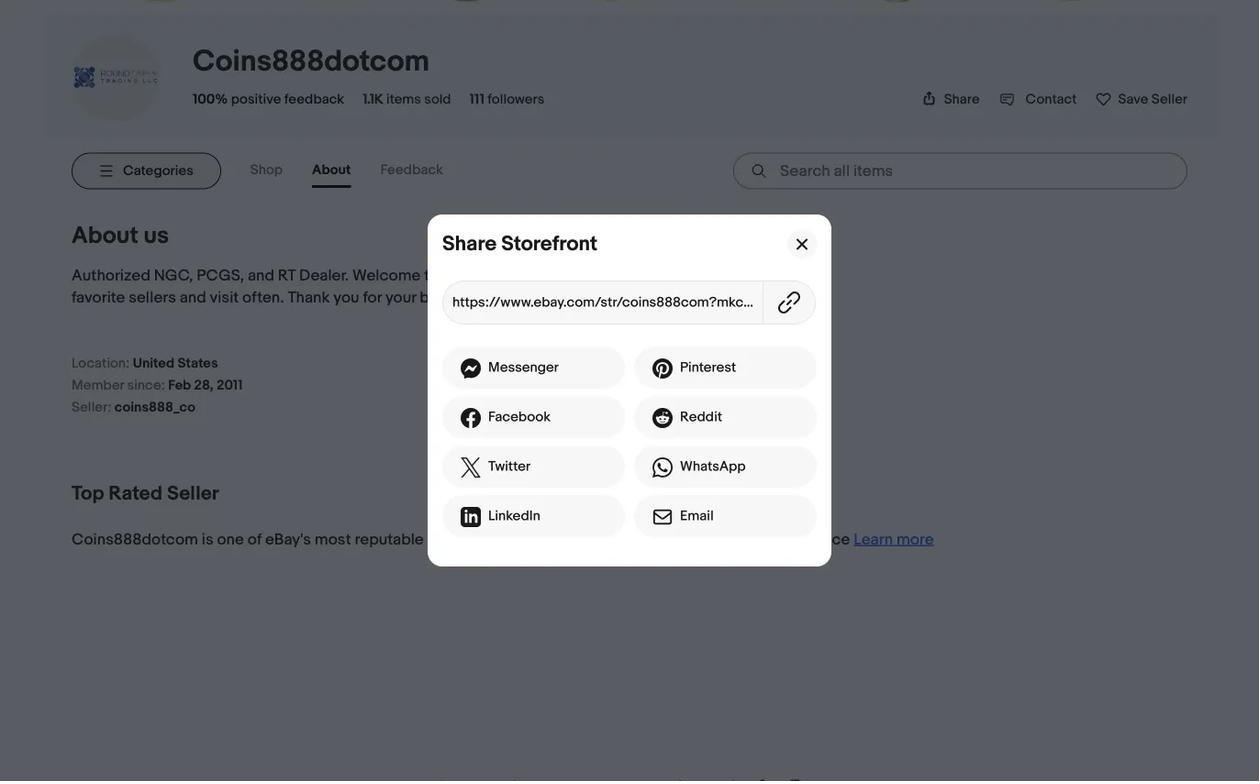 Task type: locate. For each thing, give the bounding box(es) containing it.
coins888dotcom down rated
[[72, 530, 198, 550]]

1 horizontal spatial your
[[677, 266, 708, 285]]

welcome
[[352, 266, 421, 285]]

and down ngc,
[[180, 288, 206, 307]]

wrapper image up 'outstanding' at bottom right
[[653, 507, 680, 529]]

1 horizontal spatial share
[[944, 91, 980, 108]]

0 vertical spatial of
[[737, 266, 751, 285]]

1 to from the left
[[424, 266, 439, 285]]

categories
[[123, 163, 193, 179]]

wrapper image
[[461, 358, 488, 380], [653, 408, 680, 430], [461, 457, 488, 479], [461, 507, 488, 529]]

0 vertical spatial share
[[944, 91, 980, 108]]

your left "list"
[[677, 266, 708, 285]]

coins888dotcom
[[193, 44, 430, 79], [72, 530, 198, 550]]

whatsapp
[[680, 459, 746, 476]]

1 horizontal spatial of
[[737, 266, 751, 285]]

coins888dotcom for coins888dotcom
[[193, 44, 430, 79]]

your
[[677, 266, 708, 285], [385, 288, 416, 307]]

0 horizontal spatial of
[[248, 530, 262, 550]]

favorite
[[72, 288, 125, 307]]

wrapper image up reddit at the right of the page
[[653, 358, 680, 380]]

coins888dotcom up the feedback
[[193, 44, 430, 79]]

1 vertical spatial share
[[442, 232, 497, 257]]

1 vertical spatial your
[[385, 288, 416, 307]]

111
[[469, 91, 484, 108]]

feedback
[[380, 161, 443, 178]]

wrapper image for email
[[653, 507, 680, 529]]

service
[[797, 530, 850, 550]]

wrapper image inside pinterest button
[[653, 358, 680, 380]]

to
[[424, 266, 439, 285], [659, 266, 674, 285]]

wrapper image for linkedin
[[461, 507, 488, 529]]

of right "list"
[[737, 266, 751, 285]]

and
[[248, 266, 274, 285], [180, 288, 206, 307]]

delivers
[[576, 530, 633, 550]]

coins888_co
[[115, 400, 196, 416]]

about
[[312, 161, 351, 178], [72, 222, 138, 250]]

us
[[144, 222, 169, 250]]

states
[[178, 356, 218, 372]]

to left my
[[424, 266, 439, 285]]

tab list
[[250, 154, 473, 188]]

ebay's
[[265, 530, 311, 550]]

to right me
[[659, 266, 674, 285]]

reddit button
[[634, 397, 817, 439]]

positive
[[231, 91, 281, 108]]

your down welcome
[[385, 288, 416, 307]]

0 vertical spatial about
[[312, 161, 351, 178]]

customer
[[726, 530, 794, 550]]

share inside dialog
[[442, 232, 497, 257]]

wrapper image inside email button
[[653, 507, 680, 529]]

wrapper image up facebook
[[461, 358, 488, 380]]

location: united states member since: feb 28, 2011 seller: coins888_co
[[72, 356, 243, 416]]

wrapper image for facebook
[[461, 408, 488, 430]]

wrapper image for reddit
[[653, 408, 680, 430]]

messenger
[[488, 360, 559, 376]]

wrapper image inside the whatsapp button
[[653, 457, 680, 479]]

of inside authorized ngc, pcgs, and rt dealer.  welcome to my ebay store. please add me to your list of favorite sellers and visit often. thank you for your business.
[[737, 266, 751, 285]]

1 vertical spatial coins888dotcom
[[72, 530, 198, 550]]

and up the often.
[[248, 266, 274, 285]]

of
[[737, 266, 751, 285], [248, 530, 262, 550]]

about for about
[[312, 161, 351, 178]]

share for share storefront
[[442, 232, 497, 257]]

0 horizontal spatial share
[[442, 232, 497, 257]]

wrapper image inside twitter button
[[461, 457, 488, 479]]

for
[[363, 288, 382, 307]]

sold
[[424, 91, 451, 108]]

0 vertical spatial and
[[248, 266, 274, 285]]

tab list containing shop
[[250, 154, 473, 188]]

copy link to clipboard image
[[764, 292, 815, 314]]

twitter button
[[442, 446, 625, 488]]

1 horizontal spatial about
[[312, 161, 351, 178]]

united
[[133, 356, 175, 372]]

please
[[551, 266, 599, 285]]

0 horizontal spatial to
[[424, 266, 439, 285]]

wrapper image inside facebook button
[[461, 408, 488, 430]]

about up authorized
[[72, 222, 138, 250]]

add
[[602, 266, 630, 285]]

authorized ngc, pcgs, and rt dealer.  welcome to my ebay store. please add me to your list of favorite sellers and visit often. thank you for your business.
[[72, 266, 751, 307]]

0 horizontal spatial your
[[385, 288, 416, 307]]

wrapper image inside the 'reddit' 'button'
[[653, 408, 680, 430]]

consistently
[[482, 530, 572, 550]]

0 horizontal spatial about
[[72, 222, 138, 250]]

1 horizontal spatial to
[[659, 266, 674, 285]]

since:
[[127, 378, 165, 394]]

wrapper image up "email"
[[653, 457, 680, 479]]

rated
[[109, 482, 163, 506]]

wrapper image down pinterest
[[653, 408, 680, 430]]

1 vertical spatial about
[[72, 222, 138, 250]]

twitter
[[488, 459, 531, 476]]

1 horizontal spatial and
[[248, 266, 274, 285]]

reputable
[[355, 530, 424, 550]]

of right one
[[248, 530, 262, 550]]

wrapper image up the sellers.
[[461, 507, 488, 529]]

wrapper image up the linkedin
[[461, 457, 488, 479]]

wrapper image
[[653, 358, 680, 380], [461, 408, 488, 430], [653, 457, 680, 479], [653, 507, 680, 529]]

most
[[315, 530, 351, 550]]

share left contact link
[[944, 91, 980, 108]]

2011
[[217, 378, 243, 394]]

wrapper image inside the linkedin button
[[461, 507, 488, 529]]

about right shop
[[312, 161, 351, 178]]

wrapper image up twitter
[[461, 408, 488, 430]]

1.1k
[[363, 91, 383, 108]]

share button
[[922, 91, 980, 108]]

100% positive feedback
[[193, 91, 344, 108]]

0 horizontal spatial and
[[180, 288, 206, 307]]

share up 'ebay'
[[442, 232, 497, 257]]

seller:
[[72, 400, 111, 416]]

learn
[[854, 530, 893, 550]]

reddit
[[680, 409, 722, 426]]

share
[[944, 91, 980, 108], [442, 232, 497, 257]]

dealer.
[[299, 266, 349, 285]]

0 vertical spatial coins888dotcom
[[193, 44, 430, 79]]

pcgs,
[[197, 266, 244, 285]]

seller
[[167, 482, 219, 506]]

wrapper image inside messenger button
[[461, 358, 488, 380]]

pinterest
[[680, 360, 736, 376]]

email
[[680, 509, 714, 525]]



Task type: vqa. For each thing, say whether or not it's contained in the screenshot.
the Jewelry & Watches at the right of page
no



Task type: describe. For each thing, give the bounding box(es) containing it.
learn more link
[[854, 530, 934, 550]]

wrapper image for twitter
[[461, 457, 488, 479]]

pinterest button
[[634, 347, 817, 389]]

111 followers
[[469, 91, 544, 108]]

rt
[[278, 266, 296, 285]]

linkedin button
[[442, 496, 625, 538]]

about us
[[72, 222, 169, 250]]

feb
[[168, 378, 191, 394]]

often.
[[242, 288, 284, 307]]

contact
[[1026, 91, 1077, 108]]

1.1k items sold
[[363, 91, 451, 108]]

top rated seller
[[72, 482, 219, 506]]

visit
[[210, 288, 239, 307]]

is
[[202, 530, 214, 550]]

facebook button
[[442, 397, 625, 439]]

coins888dotcom for coins888dotcom is one of ebay's most reputable sellers. consistently delivers outstanding customer service learn more
[[72, 530, 198, 550]]

share for share
[[944, 91, 980, 108]]

sellers.
[[427, 530, 479, 550]]

wrapper image for whatsapp
[[653, 457, 680, 479]]

messenger button
[[442, 347, 625, 389]]

authorized
[[72, 266, 150, 285]]

list
[[712, 266, 733, 285]]

0 vertical spatial your
[[677, 266, 708, 285]]

followers
[[488, 91, 544, 108]]

ngc,
[[154, 266, 193, 285]]

business.
[[420, 288, 487, 307]]

one
[[217, 530, 244, 550]]

location:
[[72, 356, 130, 372]]

whatsapp button
[[634, 446, 817, 488]]

top
[[72, 482, 104, 506]]

ebay
[[467, 266, 502, 285]]

linkedin
[[488, 509, 540, 525]]

categories button
[[72, 153, 221, 189]]

about for about us
[[72, 222, 138, 250]]

member
[[72, 378, 124, 394]]

you
[[333, 288, 359, 307]]

shop
[[250, 161, 283, 178]]

share storefront dialog
[[0, 0, 1259, 782]]

1 vertical spatial and
[[180, 288, 206, 307]]

items
[[386, 91, 421, 108]]

28,
[[194, 378, 213, 394]]

100%
[[193, 91, 228, 108]]

storefront
[[501, 232, 598, 257]]

thank
[[288, 288, 330, 307]]

facebook
[[488, 409, 551, 426]]

feedback
[[284, 91, 344, 108]]

coins888dotcom is one of ebay's most reputable sellers. consistently delivers outstanding customer service learn more
[[72, 530, 934, 550]]

coins888dotcom image
[[72, 65, 160, 90]]

contact link
[[1000, 91, 1077, 108]]

email button
[[634, 496, 817, 538]]

my
[[442, 266, 463, 285]]

more
[[897, 530, 934, 550]]

share storefront
[[442, 232, 598, 257]]

sellers
[[129, 288, 176, 307]]

me
[[633, 266, 656, 285]]

1 vertical spatial of
[[248, 530, 262, 550]]

wrapper image for pinterest
[[653, 358, 680, 380]]

wrapper image for messenger
[[461, 358, 488, 380]]

2 to from the left
[[659, 266, 674, 285]]

store.
[[505, 266, 547, 285]]

coins888dotcom link
[[193, 44, 430, 79]]

outstanding
[[636, 530, 722, 550]]



